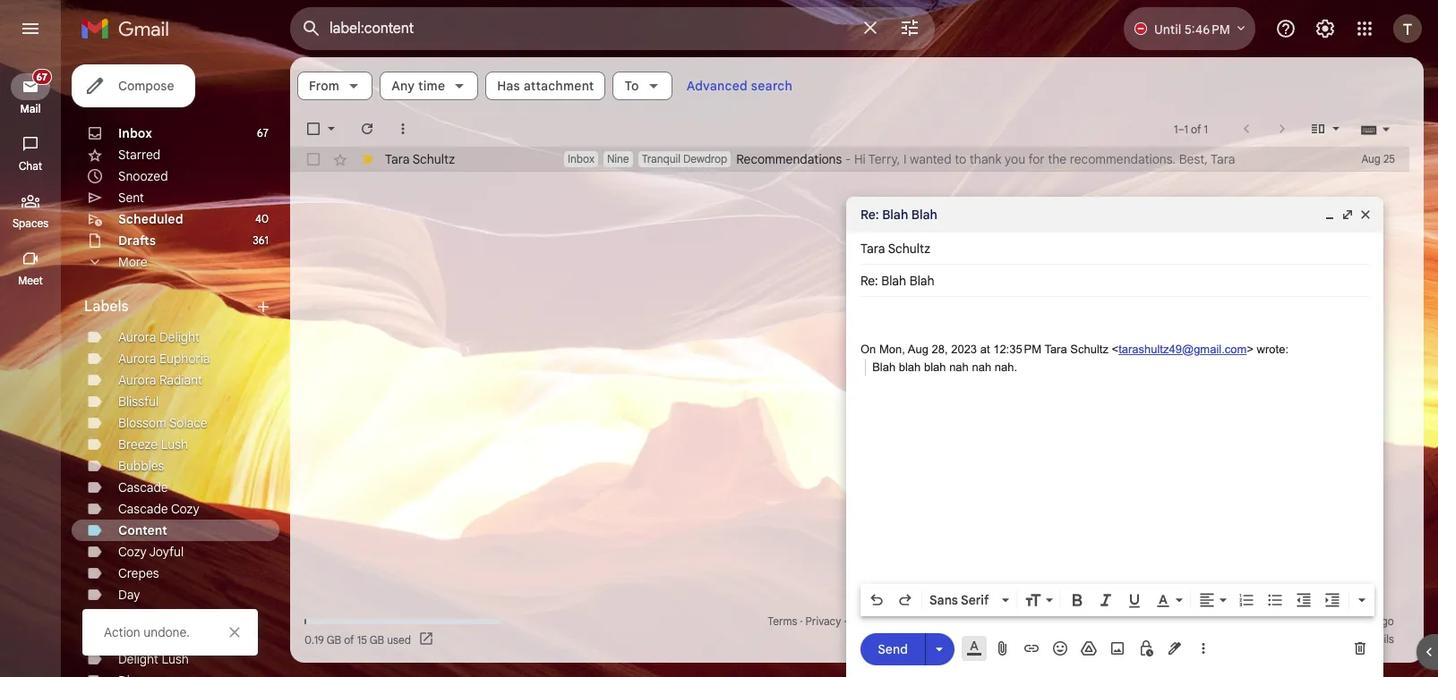 Task type: describe. For each thing, give the bounding box(es) containing it.
italic ‪(⌘i)‬ image
[[1097, 592, 1115, 610]]

starred link
[[118, 147, 161, 163]]

-
[[845, 151, 851, 167]]

2 gb from the left
[[370, 634, 384, 647]]

tara schultz inside row
[[385, 151, 455, 167]]

aurora euphoria link
[[118, 351, 210, 367]]

re: blah blah dialog
[[846, 197, 1384, 678]]

aurora for aurora delight
[[118, 330, 156, 346]]

scheduled
[[118, 211, 183, 227]]

mail heading
[[0, 102, 61, 116]]

last account activity: 29 minutes ago details
[[1213, 615, 1394, 647]]

underline ‪(⌘u)‬ image
[[1126, 593, 1144, 611]]

chat heading
[[0, 159, 61, 174]]

advanced search options image
[[892, 10, 928, 46]]

clear search image
[[853, 10, 888, 46]]

gmail image
[[81, 11, 178, 47]]

aurora for aurora radiant
[[118, 373, 156, 389]]

insert emoji ‪(⌘⇧2)‬ image
[[1051, 640, 1069, 658]]

details link
[[1361, 633, 1394, 647]]

cascade for cascade cozy
[[118, 502, 168, 518]]

send
[[878, 642, 908, 658]]

cascade cozy
[[118, 502, 199, 518]]

labels
[[84, 298, 129, 316]]

wrote:
[[1257, 343, 1289, 356]]

tranquil
[[642, 152, 681, 166]]

3 1 from the left
[[1204, 122, 1208, 136]]

details
[[1361, 633, 1394, 647]]

2023
[[951, 343, 977, 356]]

formatting options toolbar
[[861, 585, 1375, 617]]

activity:
[[1279, 615, 1317, 629]]

you
[[1005, 151, 1026, 167]]

tarashultz49@gmail.com
[[1119, 343, 1247, 356]]

joyful
[[149, 545, 184, 561]]

terms link
[[768, 615, 797, 629]]

snoozed link
[[118, 168, 168, 184]]

sent
[[118, 190, 144, 206]]

program
[[850, 615, 891, 629]]

at
[[980, 343, 990, 356]]

from button
[[297, 72, 373, 100]]

recommendations - hi terry, i wanted to thank you for the recommendations. best, tara
[[736, 151, 1235, 167]]

i
[[904, 151, 907, 167]]

advanced search
[[687, 78, 793, 94]]

aurora radiant
[[118, 373, 202, 389]]

inbox inside row
[[568, 152, 595, 166]]

recommendations
[[736, 151, 842, 167]]

15
[[357, 634, 367, 647]]

action undone. alert
[[29, 41, 1410, 656]]

tara inside on mon, aug 28, 2023 at 12:35 pm tara schultz < tarashultz49@gmail.com > wrote: blah blah blah nah nah nah.
[[1045, 343, 1067, 356]]

0 vertical spatial delight
[[159, 330, 200, 346]]

insert link ‪(⌘k)‬ image
[[1023, 640, 1041, 658]]

has attachment button
[[486, 72, 606, 100]]

2 blah from the left
[[924, 360, 946, 374]]

undone.
[[144, 625, 190, 641]]

navigation containing mail
[[0, 57, 63, 678]]

re: blah blah
[[861, 207, 938, 223]]

policies
[[894, 615, 931, 629]]

toggle confidential mode image
[[1137, 640, 1155, 658]]

main content containing from
[[290, 57, 1424, 664]]

content
[[118, 523, 167, 539]]

main menu image
[[20, 18, 41, 39]]

send button
[[861, 634, 925, 666]]

drafts
[[118, 233, 156, 249]]

scheduled link
[[118, 211, 183, 227]]

follow link to manage storage image
[[418, 631, 436, 649]]

minimize image
[[1323, 208, 1337, 222]]

snoozed
[[118, 168, 168, 184]]

1 nah from the left
[[949, 360, 969, 374]]

<
[[1112, 343, 1119, 356]]

delight link
[[118, 630, 158, 647]]

starred
[[118, 147, 161, 163]]

terms · privacy · program policies
[[768, 615, 931, 629]]

of inside "footer"
[[344, 634, 354, 647]]

1 vertical spatial cozy
[[118, 545, 147, 561]]

privacy link
[[806, 615, 841, 629]]

cascade link
[[118, 480, 168, 496]]

from
[[309, 78, 340, 94]]

28,
[[932, 343, 948, 356]]

1 – 1 of 1
[[1174, 122, 1208, 136]]

Search in mail search field
[[290, 7, 935, 50]]

account
[[1237, 615, 1276, 629]]

terry,
[[869, 151, 900, 167]]

attach files image
[[994, 640, 1012, 658]]

advanced search button
[[679, 70, 800, 102]]

aurora delight
[[118, 330, 200, 346]]

settings image
[[1315, 18, 1336, 39]]

insert files using drive image
[[1080, 640, 1098, 658]]

0.19
[[304, 634, 324, 647]]

meet
[[18, 274, 43, 287]]

1 gb from the left
[[327, 634, 341, 647]]

more send options image
[[930, 641, 948, 659]]

compose button
[[72, 64, 196, 107]]

content link
[[118, 523, 167, 539]]

bubbles
[[118, 459, 164, 475]]

2 1 from the left
[[1184, 122, 1188, 136]]

1 horizontal spatial 67
[[257, 126, 269, 140]]

>
[[1247, 343, 1254, 356]]

compose
[[118, 78, 174, 94]]

re:
[[861, 207, 879, 223]]

dazzle dewdrop link
[[118, 609, 211, 625]]

numbered list ‪(⌘⇧7)‬ image
[[1238, 592, 1256, 610]]

mon,
[[879, 343, 905, 356]]

has attachment
[[497, 78, 594, 94]]

sans
[[930, 593, 958, 609]]

tara schultz inside re: blah blah dialog
[[861, 241, 931, 257]]

aug 25
[[1362, 152, 1395, 166]]

dazzle dewdrop
[[118, 609, 211, 625]]

indent more ‪(⌘])‬ image
[[1324, 592, 1342, 610]]

bulleted list ‪(⌘⇧8)‬ image
[[1266, 592, 1284, 610]]

25
[[1384, 152, 1395, 166]]

day
[[118, 587, 140, 604]]

dewdrop for tranquil dewdrop
[[683, 152, 727, 166]]

0 vertical spatial schultz
[[413, 151, 455, 167]]

more formatting options image
[[1353, 592, 1371, 610]]

on mon, aug 28, 2023 at 12:35 pm tara schultz < tarashultz49@gmail.com > wrote: blah blah blah nah nah nah.
[[861, 343, 1289, 374]]

terms
[[768, 615, 797, 629]]

67 link
[[11, 69, 52, 100]]

1 1 from the left
[[1174, 122, 1178, 136]]

crepes
[[118, 566, 159, 582]]

meet heading
[[0, 274, 61, 288]]

breeze lush link
[[118, 437, 188, 453]]

2 nah from the left
[[972, 360, 992, 374]]



Task type: locate. For each thing, give the bounding box(es) containing it.
0 vertical spatial aurora
[[118, 330, 156, 346]]

serif
[[961, 593, 989, 609]]

spaces
[[12, 217, 48, 230]]

1 blah from the left
[[899, 360, 921, 374]]

1 vertical spatial delight
[[118, 630, 158, 647]]

2 vertical spatial schultz
[[1070, 343, 1109, 356]]

blossom solace
[[118, 416, 208, 432]]

40
[[255, 212, 269, 226]]

cascade down the bubbles link at the bottom of the page
[[118, 480, 168, 496]]

0 vertical spatial dewdrop
[[683, 152, 727, 166]]

lush for delight lush
[[162, 652, 189, 668]]

nah down 2023
[[949, 360, 969, 374]]

1 horizontal spatial tara schultz
[[861, 241, 931, 257]]

dazzle
[[118, 609, 156, 625]]

blissful
[[118, 394, 159, 410]]

· right privacy link
[[844, 615, 847, 629]]

cozy joyful link
[[118, 545, 184, 561]]

nine
[[607, 152, 629, 166]]

0 vertical spatial cozy
[[171, 502, 199, 518]]

delight lush
[[118, 652, 189, 668]]

aug left the 28,
[[908, 343, 929, 356]]

0 horizontal spatial nah
[[949, 360, 969, 374]]

0 horizontal spatial schultz
[[413, 151, 455, 167]]

2 horizontal spatial 1
[[1204, 122, 1208, 136]]

ago
[[1376, 615, 1394, 629]]

cozy
[[171, 502, 199, 518], [118, 545, 147, 561]]

delight for delight lush
[[118, 652, 158, 668]]

0 vertical spatial inbox
[[118, 125, 152, 141]]

0 vertical spatial aug
[[1362, 152, 1381, 166]]

1 vertical spatial dewdrop
[[159, 609, 211, 625]]

more
[[118, 254, 147, 270]]

· right terms
[[800, 615, 803, 629]]

1 up best,
[[1184, 122, 1188, 136]]

more button
[[72, 252, 279, 273]]

cascade cozy link
[[118, 502, 199, 518]]

the
[[1048, 151, 1067, 167]]

cascade for cascade link
[[118, 480, 168, 496]]

last
[[1213, 615, 1234, 629]]

Subject field
[[861, 272, 1369, 290]]

drafts link
[[118, 233, 156, 249]]

aug
[[1362, 152, 1381, 166], [908, 343, 929, 356]]

1 right –
[[1204, 122, 1208, 136]]

of right –
[[1191, 122, 1201, 136]]

1 horizontal spatial blah
[[924, 360, 946, 374]]

breeze lush
[[118, 437, 188, 453]]

0 horizontal spatial cozy
[[118, 545, 147, 561]]

aurora up 'blissful' link
[[118, 373, 156, 389]]

blissful link
[[118, 394, 159, 410]]

inbox left nine
[[568, 152, 595, 166]]

aurora for aurora euphoria
[[118, 351, 156, 367]]

0 vertical spatial cascade
[[118, 480, 168, 496]]

1 horizontal spatial ·
[[844, 615, 847, 629]]

1 vertical spatial aurora
[[118, 351, 156, 367]]

search
[[751, 78, 793, 94]]

tranquil dewdrop
[[642, 152, 727, 166]]

blossom
[[118, 416, 166, 432]]

delight for "delight" 'link'
[[118, 630, 158, 647]]

dewdrop inside row
[[683, 152, 727, 166]]

1 horizontal spatial cozy
[[171, 502, 199, 518]]

insert photo image
[[1109, 640, 1127, 658]]

discard draft ‪(⌘⇧d)‬ image
[[1351, 640, 1369, 658]]

navigation
[[0, 57, 63, 678]]

dewdrop
[[683, 152, 727, 166], [159, 609, 211, 625]]

cozy up the joyful
[[171, 502, 199, 518]]

1 horizontal spatial of
[[1191, 122, 1201, 136]]

1 vertical spatial of
[[344, 634, 354, 647]]

cozy joyful
[[118, 545, 184, 561]]

blossom solace link
[[118, 416, 208, 432]]

hi
[[854, 151, 866, 167]]

0 horizontal spatial aug
[[908, 343, 929, 356]]

insert signature image
[[1166, 640, 1184, 658]]

blah inside on mon, aug 28, 2023 at 12:35 pm tara schultz < tarashultz49@gmail.com > wrote: blah blah blah nah nah nah.
[[872, 360, 896, 374]]

1 vertical spatial aug
[[908, 343, 929, 356]]

spaces heading
[[0, 217, 61, 231]]

1 horizontal spatial aug
[[1362, 152, 1381, 166]]

indent less ‪(⌘[)‬ image
[[1295, 592, 1313, 610]]

tara schultz
[[385, 151, 455, 167], [861, 241, 931, 257]]

1 up the recommendations.
[[1174, 122, 1178, 136]]

blah down the 28,
[[924, 360, 946, 374]]

1 vertical spatial cascade
[[118, 502, 168, 518]]

bold ‪(⌘b)‬ image
[[1068, 592, 1086, 610]]

main content
[[290, 57, 1424, 664]]

has
[[497, 78, 520, 94]]

2 horizontal spatial schultz
[[1070, 343, 1109, 356]]

1 vertical spatial lush
[[162, 652, 189, 668]]

1 cascade from the top
[[118, 480, 168, 496]]

nah.
[[995, 360, 1017, 374]]

thank
[[970, 151, 1002, 167]]

1 horizontal spatial inbox
[[568, 152, 595, 166]]

1 · from the left
[[800, 615, 803, 629]]

0 vertical spatial of
[[1191, 122, 1201, 136]]

bubbles link
[[118, 459, 164, 475]]

delight up euphoria
[[159, 330, 200, 346]]

1 vertical spatial 67
[[257, 126, 269, 140]]

1 horizontal spatial schultz
[[888, 241, 931, 257]]

–
[[1178, 122, 1184, 136]]

67 up 40
[[257, 126, 269, 140]]

2 aurora from the top
[[118, 351, 156, 367]]

dewdrop right dazzle
[[159, 609, 211, 625]]

tara
[[385, 151, 410, 167], [1211, 151, 1235, 167], [861, 241, 885, 257], [1045, 343, 1067, 356]]

solace
[[169, 416, 208, 432]]

Search in mail text field
[[330, 20, 849, 38]]

0 horizontal spatial dewdrop
[[159, 609, 211, 625]]

0 horizontal spatial gb
[[327, 634, 341, 647]]

select input tool image
[[1381, 122, 1392, 136]]

1 vertical spatial tara schultz
[[861, 241, 931, 257]]

3 aurora from the top
[[118, 373, 156, 389]]

advanced
[[687, 78, 748, 94]]

aug inside on mon, aug 28, 2023 at 12:35 pm tara schultz < tarashultz49@gmail.com > wrote: blah blah blah nah nah nah.
[[908, 343, 929, 356]]

1
[[1174, 122, 1178, 136], [1184, 122, 1188, 136], [1204, 122, 1208, 136]]

0 vertical spatial lush
[[161, 437, 188, 453]]

footer
[[290, 613, 1410, 649]]

more options image
[[1198, 640, 1209, 658]]

67 up mail
[[36, 71, 47, 83]]

labels heading
[[84, 298, 254, 316]]

0 horizontal spatial blah
[[899, 360, 921, 374]]

row containing tara schultz
[[290, 147, 1410, 172]]

minutes
[[1334, 615, 1373, 629]]

67 inside the 67 "link"
[[36, 71, 47, 83]]

delight down dazzle
[[118, 630, 158, 647]]

sent link
[[118, 190, 144, 206]]

delight down "delight" 'link'
[[118, 652, 158, 668]]

lush down the blossom solace
[[161, 437, 188, 453]]

0 horizontal spatial 67
[[36, 71, 47, 83]]

program policies link
[[850, 615, 931, 629]]

breeze
[[118, 437, 158, 453]]

pop out image
[[1341, 208, 1355, 222]]

Message Body text field
[[861, 306, 1369, 579]]

toggle split pane mode image
[[1309, 120, 1327, 138]]

aurora radiant link
[[118, 373, 202, 389]]

crepes link
[[118, 566, 159, 582]]

used
[[387, 634, 411, 647]]

67
[[36, 71, 47, 83], [257, 126, 269, 140]]

2 cascade from the top
[[118, 502, 168, 518]]

1 aurora from the top
[[118, 330, 156, 346]]

schultz inside on mon, aug 28, 2023 at 12:35 pm tara schultz < tarashultz49@gmail.com > wrote: blah blah blah nah nah nah.
[[1070, 343, 1109, 356]]

for
[[1028, 151, 1045, 167]]

lush for breeze lush
[[161, 437, 188, 453]]

cascade down cascade link
[[118, 502, 168, 518]]

action
[[104, 625, 140, 641]]

0.19 gb of 15 gb used
[[304, 634, 411, 647]]

12:35 pm
[[993, 343, 1042, 356]]

cozy up crepes
[[118, 545, 147, 561]]

search in mail image
[[296, 13, 328, 45]]

gb right 15
[[370, 634, 384, 647]]

None checkbox
[[304, 120, 322, 138], [304, 150, 322, 168], [304, 120, 322, 138], [304, 150, 322, 168]]

0 horizontal spatial ·
[[800, 615, 803, 629]]

to
[[955, 151, 966, 167]]

aurora euphoria
[[118, 351, 210, 367]]

refresh image
[[358, 120, 376, 138]]

support image
[[1275, 18, 1297, 39]]

aurora down aurora delight link
[[118, 351, 156, 367]]

aurora up aurora euphoria
[[118, 330, 156, 346]]

sans serif option
[[926, 592, 999, 610]]

aug left 25
[[1362, 152, 1381, 166]]

dewdrop for dazzle dewdrop
[[159, 609, 211, 625]]

radiant
[[159, 373, 202, 389]]

1 horizontal spatial gb
[[370, 634, 384, 647]]

mail
[[20, 102, 41, 116]]

0 horizontal spatial inbox
[[118, 125, 152, 141]]

nah down at at the bottom of the page
[[972, 360, 992, 374]]

recommendations.
[[1070, 151, 1176, 167]]

day link
[[118, 587, 140, 604]]

0 vertical spatial tara schultz
[[385, 151, 455, 167]]

inbox up the starred
[[118, 125, 152, 141]]

2 vertical spatial delight
[[118, 652, 158, 668]]

0 horizontal spatial tara schultz
[[385, 151, 455, 167]]

29
[[1320, 615, 1332, 629]]

0 vertical spatial 67
[[36, 71, 47, 83]]

aurora delight link
[[118, 330, 200, 346]]

inbox link
[[118, 125, 152, 141]]

2 · from the left
[[844, 615, 847, 629]]

footer containing terms
[[290, 613, 1410, 649]]

2 vertical spatial aurora
[[118, 373, 156, 389]]

row
[[290, 147, 1410, 172]]

gb right 0.19
[[327, 634, 341, 647]]

1 vertical spatial schultz
[[888, 241, 931, 257]]

of left 15
[[344, 634, 354, 647]]

dewdrop right tranquil
[[683, 152, 727, 166]]

schultz
[[413, 151, 455, 167], [888, 241, 931, 257], [1070, 343, 1109, 356]]

1 vertical spatial inbox
[[568, 152, 595, 166]]

·
[[800, 615, 803, 629], [844, 615, 847, 629]]

1 horizontal spatial 1
[[1184, 122, 1188, 136]]

0 horizontal spatial 1
[[1174, 122, 1178, 136]]

1 horizontal spatial nah
[[972, 360, 992, 374]]

0 horizontal spatial of
[[344, 634, 354, 647]]

1 horizontal spatial dewdrop
[[683, 152, 727, 166]]

close image
[[1359, 208, 1373, 222]]

on
[[861, 343, 876, 356]]

attachment
[[524, 78, 594, 94]]

blah down mon,
[[899, 360, 921, 374]]

lush down undone.
[[162, 652, 189, 668]]

delight lush link
[[118, 652, 189, 668]]

delight
[[159, 330, 200, 346], [118, 630, 158, 647], [118, 652, 158, 668]]

best,
[[1179, 151, 1208, 167]]



Task type: vqa. For each thing, say whether or not it's contained in the screenshot.
1 to the right
yes



